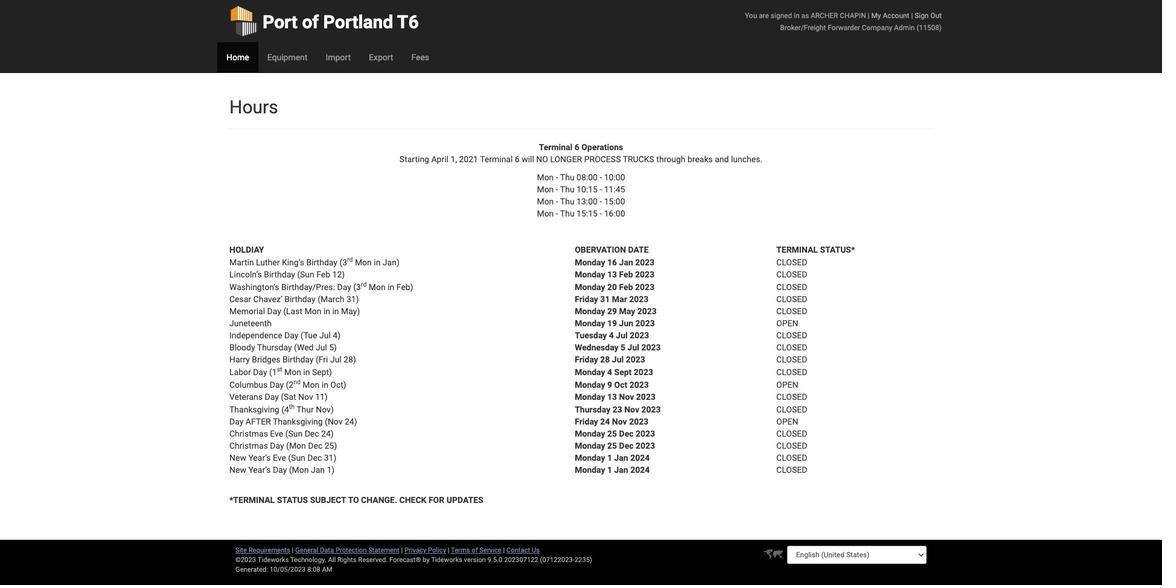 Task type: locate. For each thing, give the bounding box(es) containing it.
(3 up may)
[[353, 282, 361, 292]]

14 closed from the top
[[777, 453, 808, 463]]

in inside washington's birthday/pres. day (3 rd mon in feb)
[[388, 282, 395, 292]]

in inside you are signed in as archer chapin | my account | sign out broker/freight forwarder company admin (11508)
[[794, 11, 800, 20]]

0 vertical spatial new
[[229, 453, 246, 463]]

13 for feb
[[607, 270, 617, 280]]

(mon up the new year's eve (sun dec 31)
[[286, 441, 306, 451]]

export button
[[360, 42, 402, 72]]

6 left will
[[515, 155, 520, 164]]

closed for bloody thursday (wed jul 5)
[[777, 343, 808, 353]]

1 vertical spatial 31)
[[324, 453, 337, 463]]

birthday up "memorial day (last mon in in may)"
[[285, 295, 316, 304]]

monday 1 jan 2024 for new year's day (mon jan 1)
[[575, 466, 650, 475]]

day down the new year's eve (sun dec 31)
[[273, 466, 287, 475]]

open for friday 24 nov 2023
[[777, 417, 799, 427]]

2 2024 from the top
[[631, 466, 650, 475]]

friday 28 jul 2023
[[575, 355, 645, 365]]

mon inside washington's birthday/pres. day (3 rd mon in feb)
[[369, 282, 386, 292]]

year's
[[248, 453, 271, 463], [248, 466, 271, 475]]

port of portland t6
[[263, 11, 419, 33]]

year's down the new year's eve (sun dec 31)
[[248, 466, 271, 475]]

1 vertical spatial new
[[229, 466, 246, 475]]

1 vertical spatial thursday
[[575, 405, 611, 415]]

juneteenth
[[229, 319, 272, 328]]

mon inside martin luther king's birthday (3 rd mon in jan)
[[355, 258, 372, 267]]

1 year's from the top
[[248, 453, 271, 463]]

0 vertical spatial year's
[[248, 453, 271, 463]]

friday left 24
[[575, 417, 598, 427]]

terminal
[[539, 143, 573, 152], [480, 155, 513, 164]]

birthday up 12)
[[306, 258, 338, 267]]

year's up the new year's day (mon jan 1)
[[248, 453, 271, 463]]

4 monday from the top
[[575, 307, 605, 316]]

3 open from the top
[[777, 417, 799, 427]]

friday left 31
[[575, 295, 598, 304]]

0 horizontal spatial (3
[[340, 258, 347, 267]]

2 vertical spatial (sun
[[288, 453, 305, 463]]

29
[[607, 307, 617, 316]]

(sun down day after thanksgiving (nov 24)
[[285, 429, 303, 439]]

0 vertical spatial 13
[[607, 270, 617, 280]]

2 year's from the top
[[248, 466, 271, 475]]

day up bloody thursday (wed jul 5)
[[284, 331, 299, 341]]

2023 for independence day (tue jul 4)
[[630, 331, 649, 341]]

1 vertical spatial 13
[[607, 393, 617, 402]]

1 vertical spatial (3
[[353, 282, 361, 292]]

(mon down the new year's eve (sun dec 31)
[[289, 466, 309, 475]]

0 horizontal spatial 24)
[[321, 429, 334, 439]]

0 vertical spatial friday
[[575, 295, 598, 304]]

3 friday from the top
[[575, 417, 598, 427]]

import
[[326, 53, 351, 62]]

friday down wednesday
[[575, 355, 598, 365]]

0 vertical spatial monday 25 dec 2023
[[575, 429, 655, 439]]

updates
[[447, 496, 483, 505]]

1 vertical spatial 25
[[607, 441, 617, 451]]

jul left '4)'
[[319, 331, 331, 341]]

1 vertical spatial monday 25 dec 2023
[[575, 441, 655, 451]]

2 christmas from the top
[[229, 441, 268, 451]]

nov for monday
[[619, 393, 634, 402]]

2023 for lincoln's birthday (sun feb 12)
[[635, 270, 655, 280]]

3 monday from the top
[[575, 282, 605, 292]]

20
[[607, 282, 617, 292]]

4 down friday 28 jul 2023
[[607, 367, 612, 377]]

15 closed from the top
[[777, 466, 808, 475]]

1 vertical spatial rd
[[361, 281, 367, 289]]

7 closed from the top
[[777, 343, 808, 353]]

mar
[[612, 295, 627, 304]]

rd inside washington's birthday/pres. day (3 rd mon in feb)
[[361, 281, 367, 289]]

0 vertical spatial 24)
[[345, 417, 357, 427]]

0 vertical spatial thanksgiving
[[229, 405, 279, 415]]

9 closed from the top
[[777, 367, 808, 377]]

feb right 20
[[619, 282, 633, 292]]

2 closed from the top
[[777, 270, 808, 280]]

1 thu from the top
[[560, 173, 575, 182]]

friday for friday 28 jul 2023
[[575, 355, 598, 365]]

oct
[[614, 380, 628, 390]]

christmas day (mon dec 25)
[[229, 441, 337, 451]]

feb down "monday 16 jan 2023"
[[619, 270, 633, 280]]

eve up christmas day (mon dec 25)
[[270, 429, 283, 439]]

version
[[464, 557, 486, 565]]

t6
[[397, 11, 419, 33]]

my account link
[[872, 11, 910, 20]]

(sun up birthday/pres.
[[297, 270, 314, 280]]

rd left feb)
[[361, 281, 367, 289]]

privacy
[[405, 547, 426, 555]]

nov
[[298, 393, 313, 402], [619, 393, 634, 402], [624, 405, 639, 415], [612, 417, 627, 427]]

2023 for christmas day (mon dec 25)
[[636, 441, 655, 451]]

13
[[607, 270, 617, 280], [607, 393, 617, 402]]

|
[[868, 11, 870, 20], [911, 11, 913, 20], [292, 547, 294, 555], [401, 547, 403, 555], [448, 547, 450, 555], [503, 547, 505, 555]]

12 monday from the top
[[575, 466, 605, 475]]

1 25 from the top
[[607, 429, 617, 439]]

9 monday from the top
[[575, 429, 605, 439]]

terminal up longer
[[539, 143, 573, 152]]

site
[[236, 547, 247, 555]]

friday 24 nov 2023
[[575, 417, 649, 427]]

(1
[[269, 367, 277, 377]]

4 thu from the top
[[560, 209, 575, 219]]

| up 9.5.0.202307122
[[503, 547, 505, 555]]

thursday up 24
[[575, 405, 611, 415]]

thanksgiving down the thur
[[273, 417, 323, 427]]

1 2024 from the top
[[631, 453, 650, 463]]

1 vertical spatial 6
[[515, 155, 520, 164]]

0 horizontal spatial of
[[302, 11, 319, 33]]

1 13 from the top
[[607, 270, 617, 280]]

jan
[[619, 258, 633, 267], [614, 453, 628, 463], [311, 466, 325, 475], [614, 466, 628, 475]]

2021
[[459, 155, 478, 164]]

2023 for columbus day (2
[[630, 380, 649, 390]]

king's
[[282, 258, 304, 267]]

open
[[777, 319, 799, 328], [777, 380, 799, 390], [777, 417, 799, 427]]

5 closed from the top
[[777, 307, 808, 316]]

st
[[277, 366, 282, 374]]

thursday
[[257, 343, 292, 353], [575, 405, 611, 415]]

2024 for new year's eve (sun dec 31)
[[631, 453, 650, 463]]

open for monday 19 jun 2023
[[777, 319, 799, 328]]

day down 12)
[[337, 282, 351, 292]]

0 vertical spatial 4
[[609, 331, 614, 341]]

(sun for birthday
[[297, 270, 314, 280]]

may
[[619, 307, 635, 316]]

11)
[[315, 393, 328, 402]]

2 25 from the top
[[607, 441, 617, 451]]

eve up the new year's day (mon jan 1)
[[273, 453, 286, 463]]

new down after
[[229, 453, 246, 463]]

1 vertical spatial 1
[[607, 466, 612, 475]]

terminal right 2021
[[480, 155, 513, 164]]

1 friday from the top
[[575, 295, 598, 304]]

1)
[[327, 466, 335, 475]]

25 for christmas day (mon dec 25)
[[607, 441, 617, 451]]

for
[[429, 496, 445, 505]]

of up the version
[[472, 547, 478, 555]]

feb for monday 13 feb 2023
[[619, 270, 633, 280]]

15:00
[[604, 197, 625, 207]]

2 new from the top
[[229, 466, 246, 475]]

13 closed from the top
[[777, 441, 808, 451]]

0 horizontal spatial 6
[[515, 155, 520, 164]]

7 monday from the top
[[575, 380, 605, 390]]

24) up 25)
[[321, 429, 334, 439]]

1 horizontal spatial terminal
[[539, 143, 573, 152]]

6 closed from the top
[[777, 331, 808, 341]]

1 horizontal spatial 24)
[[345, 417, 357, 427]]

rd up washington's birthday/pres. day (3 rd mon in feb)
[[347, 256, 353, 264]]

closed for christmas day (mon dec 25)
[[777, 441, 808, 451]]

monday for lincoln's birthday (sun feb 12)
[[575, 270, 605, 280]]

24) right (nov
[[345, 417, 357, 427]]

washington's
[[229, 282, 279, 292]]

of right port
[[302, 11, 319, 33]]

(tue
[[301, 331, 317, 341]]

8 monday from the top
[[575, 393, 605, 402]]

christmas eve (sun dec 24)
[[229, 429, 334, 439]]

1 monday from the top
[[575, 258, 605, 267]]

6 up longer
[[575, 143, 580, 152]]

2 1 from the top
[[607, 466, 612, 475]]

1 vertical spatial monday 1 jan 2024
[[575, 466, 650, 475]]

day for (last
[[267, 307, 281, 316]]

1 vertical spatial friday
[[575, 355, 598, 365]]

*terminal status subject to change. check for updates
[[229, 496, 483, 505]]

starting
[[400, 155, 429, 164]]

nov for thursday
[[624, 405, 639, 415]]

nov right 23
[[624, 405, 639, 415]]

friday
[[575, 295, 598, 304], [575, 355, 598, 365], [575, 417, 598, 427]]

1 monday 1 jan 2024 from the top
[[575, 453, 650, 463]]

2 13 from the top
[[607, 393, 617, 402]]

thu left 13:00 at the top
[[560, 197, 575, 207]]

jan for new year's eve (sun dec 31)
[[614, 453, 628, 463]]

4 closed from the top
[[777, 295, 808, 304]]

wednesday
[[575, 343, 619, 353]]

lincoln's
[[229, 270, 262, 280]]

2023 for martin luther king's birthday (3
[[635, 258, 655, 267]]

fees
[[411, 53, 429, 62]]

closed
[[777, 258, 808, 267], [777, 270, 808, 280], [777, 282, 808, 292], [777, 295, 808, 304], [777, 307, 808, 316], [777, 331, 808, 341], [777, 343, 808, 353], [777, 355, 808, 365], [777, 367, 808, 377], [777, 393, 808, 402], [777, 405, 808, 415], [777, 429, 808, 439], [777, 441, 808, 451], [777, 453, 808, 463], [777, 466, 808, 475]]

birthday
[[306, 258, 338, 267], [264, 270, 295, 280], [285, 295, 316, 304], [283, 355, 314, 365]]

1 1 from the top
[[607, 453, 612, 463]]

jul right 5
[[628, 343, 639, 353]]

nov down thursday 23 nov 2023
[[612, 417, 627, 427]]

1 horizontal spatial (3
[[353, 282, 361, 292]]

bloody
[[229, 343, 255, 353]]

24
[[600, 417, 610, 427]]

0 vertical spatial monday 1 jan 2024
[[575, 453, 650, 463]]

tideworks
[[431, 557, 462, 565]]

10 monday from the top
[[575, 441, 605, 451]]

2 friday from the top
[[575, 355, 598, 365]]

forwarder
[[828, 24, 860, 32]]

5 monday from the top
[[575, 319, 605, 328]]

1 closed from the top
[[777, 258, 808, 267]]

| left general at left bottom
[[292, 547, 294, 555]]

2 open from the top
[[777, 380, 799, 390]]

1 new from the top
[[229, 453, 246, 463]]

13 down 16
[[607, 270, 617, 280]]

us
[[532, 547, 540, 555]]

jan for martin luther king's birthday (3
[[619, 258, 633, 267]]

0 vertical spatial open
[[777, 319, 799, 328]]

nov for friday
[[612, 417, 627, 427]]

new up *terminal
[[229, 466, 246, 475]]

(wed
[[294, 343, 314, 353]]

1 horizontal spatial of
[[472, 547, 478, 555]]

harry bridges birthday (fri jul 28)
[[229, 355, 356, 365]]

12)
[[332, 270, 345, 280]]

(sun for eve
[[285, 429, 303, 439]]

rights
[[338, 557, 357, 565]]

25 for christmas eve (sun dec 24)
[[607, 429, 617, 439]]

0 vertical spatial 25
[[607, 429, 617, 439]]

1 monday 25 dec 2023 from the top
[[575, 429, 655, 439]]

19
[[607, 319, 617, 328]]

thanksgiving up after
[[229, 405, 279, 415]]

1 vertical spatial open
[[777, 380, 799, 390]]

(fri
[[316, 355, 328, 365]]

of inside port of portland t6 'link'
[[302, 11, 319, 33]]

1 vertical spatial thanksgiving
[[273, 417, 323, 427]]

2 vertical spatial open
[[777, 417, 799, 427]]

as
[[802, 11, 809, 20]]

day left (1
[[253, 367, 267, 377]]

1 horizontal spatial rd
[[361, 281, 367, 289]]

1 vertical spatial christmas
[[229, 441, 268, 451]]

0 vertical spatial (3
[[340, 258, 347, 267]]

monday for columbus day (2
[[575, 380, 605, 390]]

2 vertical spatial friday
[[575, 417, 598, 427]]

28
[[600, 355, 610, 365]]

jul down the 5)
[[330, 355, 342, 365]]

day down christmas eve (sun dec 24) at the left
[[270, 441, 284, 451]]

0 vertical spatial (sun
[[297, 270, 314, 280]]

1 vertical spatial year's
[[248, 466, 271, 475]]

breaks
[[688, 155, 713, 164]]

0 horizontal spatial thursday
[[257, 343, 292, 353]]

monday for memorial day (last mon in in may)
[[575, 307, 605, 316]]

2023 for day after thanksgiving (nov 24)
[[629, 417, 649, 427]]

after
[[246, 417, 271, 427]]

(3 up 12)
[[340, 258, 347, 267]]

terminal
[[777, 245, 818, 255]]

contact us link
[[507, 547, 540, 555]]

10/05/2023
[[270, 566, 306, 574]]

16
[[607, 258, 617, 267]]

2 monday 1 jan 2024 from the top
[[575, 466, 650, 475]]

operations
[[582, 143, 623, 152]]

13 for nov
[[607, 393, 617, 402]]

0 vertical spatial of
[[302, 11, 319, 33]]

0 vertical spatial 1
[[607, 453, 612, 463]]

1 vertical spatial terminal
[[480, 155, 513, 164]]

10 closed from the top
[[777, 393, 808, 402]]

closed for new year's eve (sun dec 31)
[[777, 453, 808, 463]]

thursday up bridges
[[257, 343, 292, 353]]

1 horizontal spatial 6
[[575, 143, 580, 152]]

1 christmas from the top
[[229, 429, 268, 439]]

1,
[[451, 155, 457, 164]]

24) for christmas eve (sun dec 24)
[[321, 429, 334, 439]]

christmas for christmas day (mon dec 25)
[[229, 441, 268, 451]]

thu left 15:15
[[560, 209, 575, 219]]

1 vertical spatial of
[[472, 547, 478, 555]]

6 monday from the top
[[575, 367, 605, 377]]

labor day (1 st mon in sept)
[[229, 366, 332, 377]]

thu down longer
[[560, 173, 575, 182]]

wednesday 5 jul 2023
[[575, 343, 661, 353]]

4
[[609, 331, 614, 341], [607, 367, 612, 377]]

and
[[715, 155, 729, 164]]

2023 for bloody thursday (wed jul 5)
[[642, 343, 661, 353]]

(sun down christmas day (mon dec 25)
[[288, 453, 305, 463]]

monday 16 jan 2023
[[575, 258, 655, 267]]

31) up may)
[[347, 295, 359, 304]]

day up veterans day (sat nov 11)
[[270, 380, 284, 390]]

12 closed from the top
[[777, 429, 808, 439]]

2 monday 25 dec 2023 from the top
[[575, 441, 655, 451]]

day up thanksgiving (4 th thur nov) on the bottom of the page
[[265, 393, 279, 402]]

| left my
[[868, 11, 870, 20]]

signed
[[771, 11, 792, 20]]

day inside "columbus day (2 nd mon in oct)"
[[270, 380, 284, 390]]

1 vertical spatial (sun
[[285, 429, 303, 439]]

1 vertical spatial 24)
[[321, 429, 334, 439]]

- left 13:00 at the top
[[556, 197, 558, 207]]

contact
[[507, 547, 530, 555]]

process
[[584, 155, 621, 164]]

11 monday from the top
[[575, 453, 605, 463]]

0 vertical spatial rd
[[347, 256, 353, 264]]

1 open from the top
[[777, 319, 799, 328]]

4 for monday
[[607, 367, 612, 377]]

am
[[322, 566, 332, 574]]

to
[[348, 496, 359, 505]]

day down chavez'
[[267, 307, 281, 316]]

1 vertical spatial 2024
[[631, 466, 650, 475]]

port of portland t6 link
[[229, 0, 419, 42]]

0 vertical spatial 2024
[[631, 453, 650, 463]]

my
[[872, 11, 881, 20]]

2023 for thanksgiving (4
[[642, 405, 661, 415]]

thu left 10:15
[[560, 185, 575, 194]]

christmas
[[229, 429, 268, 439], [229, 441, 268, 451]]

4)
[[333, 331, 341, 341]]

2023 for labor day (1
[[634, 367, 653, 377]]

2 monday from the top
[[575, 270, 605, 280]]

0 vertical spatial 31)
[[347, 295, 359, 304]]

thu
[[560, 173, 575, 182], [560, 185, 575, 194], [560, 197, 575, 207], [560, 209, 575, 219]]

protection
[[336, 547, 367, 555]]

(sun
[[297, 270, 314, 280], [285, 429, 303, 439], [288, 453, 305, 463]]

monday for new year's eve (sun dec 31)
[[575, 453, 605, 463]]

0 vertical spatial christmas
[[229, 429, 268, 439]]

feb for monday 20 feb 2023
[[619, 282, 633, 292]]

closed for cesar chavez' birthday (march 31)
[[777, 295, 808, 304]]

thanksgiving
[[229, 405, 279, 415], [273, 417, 323, 427]]

8 closed from the top
[[777, 355, 808, 365]]

1 vertical spatial 4
[[607, 367, 612, 377]]

13 down monday 9 oct 2023
[[607, 393, 617, 402]]

0 horizontal spatial rd
[[347, 256, 353, 264]]

31) up 1) at the left
[[324, 453, 337, 463]]

4 down 19
[[609, 331, 614, 341]]

closed for christmas eve (sun dec 24)
[[777, 429, 808, 439]]

6
[[575, 143, 580, 152], [515, 155, 520, 164]]

day inside labor day (1 st mon in sept)
[[253, 367, 267, 377]]

nov down oct
[[619, 393, 634, 402]]



Task type: vqa. For each thing, say whether or not it's contained in the screenshot.


Task type: describe. For each thing, give the bounding box(es) containing it.
thanksgiving inside thanksgiving (4 th thur nov)
[[229, 405, 279, 415]]

veterans
[[229, 393, 263, 402]]

31
[[600, 295, 610, 304]]

change.
[[361, 496, 397, 505]]

(march
[[318, 295, 344, 304]]

9.5.0.202307122
[[488, 557, 539, 565]]

thanksgiving (4 th thur nov)
[[229, 404, 334, 415]]

11:45
[[604, 185, 625, 194]]

archer
[[811, 11, 838, 20]]

16:00
[[604, 209, 625, 219]]

day for (2
[[270, 380, 284, 390]]

1 horizontal spatial 31)
[[347, 295, 359, 304]]

mon inside "columbus day (2 nd mon in oct)"
[[303, 380, 320, 390]]

generated:
[[236, 566, 268, 574]]

birthday down the luther
[[264, 270, 295, 280]]

- left 10:15
[[556, 185, 558, 194]]

- down longer
[[556, 173, 558, 182]]

open for monday 9 oct 2023
[[777, 380, 799, 390]]

birthday inside martin luther king's birthday (3 rd mon in jan)
[[306, 258, 338, 267]]

monday 1 jan 2024 for new year's eve (sun dec 31)
[[575, 453, 650, 463]]

monday 25 dec 2023 for christmas eve (sun dec 24)
[[575, 429, 655, 439]]

9
[[607, 380, 612, 390]]

| up the forecast® at the bottom
[[401, 547, 403, 555]]

new year's day (mon jan 1)
[[229, 466, 335, 475]]

0 vertical spatial 6
[[575, 143, 580, 152]]

holdiay
[[229, 245, 264, 255]]

luther
[[256, 258, 280, 267]]

(2
[[286, 380, 294, 390]]

obervation
[[575, 245, 626, 255]]

harry
[[229, 355, 250, 365]]

0 vertical spatial terminal
[[539, 143, 573, 152]]

you are signed in as archer chapin | my account | sign out broker/freight forwarder company admin (11508)
[[745, 11, 942, 32]]

import button
[[317, 42, 360, 72]]

monday 20 feb 2023
[[575, 282, 655, 292]]

year's for day
[[248, 466, 271, 475]]

- left 16:00
[[600, 209, 602, 219]]

rd inside martin luther king's birthday (3 rd mon in jan)
[[347, 256, 353, 264]]

out
[[931, 11, 942, 20]]

in inside labor day (1 st mon in sept)
[[303, 367, 310, 377]]

no
[[536, 155, 548, 164]]

closed for veterans day (sat nov 11)
[[777, 393, 808, 402]]

broker/freight
[[780, 24, 826, 32]]

forecast®
[[389, 557, 421, 565]]

monday for christmas eve (sun dec 24)
[[575, 429, 605, 439]]

11 closed from the top
[[777, 405, 808, 415]]

home button
[[217, 42, 258, 72]]

day after thanksgiving (nov 24)
[[229, 417, 357, 427]]

- left 11:45
[[600, 185, 602, 194]]

new for new year's day (mon jan 1)
[[229, 466, 246, 475]]

2023 for christmas eve (sun dec 24)
[[636, 429, 655, 439]]

data
[[320, 547, 334, 555]]

monday 25 dec 2023 for christmas day (mon dec 25)
[[575, 441, 655, 451]]

martin luther king's birthday (3 rd mon in jan)
[[229, 256, 400, 267]]

christmas for christmas eve (sun dec 24)
[[229, 429, 268, 439]]

2023 for harry bridges birthday (fri jul 28)
[[626, 355, 645, 365]]

lunches.
[[731, 155, 763, 164]]

in inside martin luther king's birthday (3 rd mon in jan)
[[374, 258, 381, 267]]

trucks
[[623, 155, 655, 164]]

3 closed from the top
[[777, 282, 808, 292]]

friday for friday 24 nov 2023
[[575, 417, 598, 427]]

by
[[423, 557, 430, 565]]

closed for harry bridges birthday (fri jul 28)
[[777, 355, 808, 365]]

closed for new year's day (mon jan 1)
[[777, 466, 808, 475]]

2023 for memorial day (last mon in in may)
[[638, 307, 657, 316]]

monday for martin luther king's birthday (3
[[575, 258, 605, 267]]

check
[[399, 496, 427, 505]]

day for (1
[[253, 367, 267, 377]]

2024 for new year's day (mon jan 1)
[[631, 466, 650, 475]]

monday for christmas day (mon dec 25)
[[575, 441, 605, 451]]

day for (tue
[[284, 331, 299, 341]]

2023 for cesar chavez' birthday (march 31)
[[629, 295, 649, 304]]

veterans day (sat nov 11)
[[229, 393, 328, 402]]

25)
[[325, 441, 337, 451]]

nd
[[294, 379, 301, 387]]

oct)
[[331, 380, 346, 390]]

| left sign
[[911, 11, 913, 20]]

labor
[[229, 367, 251, 377]]

washington's birthday/pres. day (3 rd mon in feb)
[[229, 281, 413, 292]]

terms
[[451, 547, 470, 555]]

closed for independence day (tue jul 4)
[[777, 331, 808, 341]]

monday for labor day (1
[[575, 367, 605, 377]]

closed for lincoln's birthday (sun feb 12)
[[777, 270, 808, 280]]

technology.
[[290, 557, 327, 565]]

columbus day (2 nd mon in oct)
[[229, 379, 346, 390]]

cesar
[[229, 295, 251, 304]]

monday 9 oct 2023
[[575, 380, 649, 390]]

closed for memorial day (last mon in in may)
[[777, 307, 808, 316]]

day left after
[[229, 417, 244, 427]]

monday 13 feb 2023
[[575, 270, 655, 280]]

3 thu from the top
[[560, 197, 575, 207]]

- left 10:00
[[600, 173, 602, 182]]

10:00
[[604, 173, 625, 182]]

jul up 5
[[616, 331, 628, 341]]

day for (sat
[[265, 393, 279, 402]]

4 for tuesday
[[609, 331, 614, 341]]

0 horizontal spatial 31)
[[324, 453, 337, 463]]

subject
[[310, 496, 346, 505]]

0 vertical spatial eve
[[270, 429, 283, 439]]

day inside washington's birthday/pres. day (3 rd mon in feb)
[[337, 282, 351, 292]]

terminal status*
[[777, 245, 855, 255]]

jul left the 5)
[[316, 343, 327, 353]]

jul down wednesday 5 jul 2023
[[612, 355, 624, 365]]

in inside "columbus day (2 nd mon in oct)"
[[322, 380, 328, 390]]

1 horizontal spatial thursday
[[575, 405, 611, 415]]

columbus
[[229, 380, 268, 390]]

nov up the thur
[[298, 393, 313, 402]]

new year's eve (sun dec 31)
[[229, 453, 337, 463]]

terms of service link
[[451, 547, 502, 555]]

1 vertical spatial (mon
[[289, 466, 309, 475]]

0 vertical spatial (mon
[[286, 441, 306, 451]]

new for new year's eve (sun dec 31)
[[229, 453, 246, 463]]

birthday/pres.
[[281, 282, 335, 292]]

monday for new year's day (mon jan 1)
[[575, 466, 605, 475]]

24) for day after thanksgiving (nov 24)
[[345, 417, 357, 427]]

(sat
[[281, 393, 296, 402]]

equipment
[[267, 53, 308, 62]]

2 thu from the top
[[560, 185, 575, 194]]

0 horizontal spatial terminal
[[480, 155, 513, 164]]

general
[[295, 547, 318, 555]]

- left 15:00
[[600, 197, 602, 207]]

independence day (tue jul 4)
[[229, 331, 341, 341]]

independence
[[229, 331, 282, 341]]

bloody thursday (wed jul 5)
[[229, 343, 337, 353]]

tuesday 4 jul 2023
[[575, 331, 649, 341]]

status
[[277, 496, 308, 505]]

1 vertical spatial eve
[[273, 453, 286, 463]]

year's for eve
[[248, 453, 271, 463]]

monday for veterans day (sat nov 11)
[[575, 393, 605, 402]]

0 vertical spatial thursday
[[257, 343, 292, 353]]

(4
[[282, 405, 289, 415]]

08:00
[[577, 173, 598, 182]]

policy
[[428, 547, 446, 555]]

chapin
[[840, 11, 866, 20]]

(3 inside martin luther king's birthday (3 rd mon in jan)
[[340, 258, 347, 267]]

feb up washington's birthday/pres. day (3 rd mon in feb)
[[317, 270, 330, 280]]

all
[[328, 557, 336, 565]]

day for (mon
[[270, 441, 284, 451]]

monday for juneteenth
[[575, 319, 605, 328]]

- left 15:15
[[556, 209, 558, 219]]

2023 for washington's birthday/pres. day (3
[[635, 282, 655, 292]]

may)
[[341, 307, 360, 316]]

23
[[613, 405, 622, 415]]

2023 for veterans day (sat nov 11)
[[636, 393, 656, 402]]

| up tideworks
[[448, 547, 450, 555]]

terminal 6 operations starting april 1, 2021 terminal 6 will no longer process trucks through breaks and lunches.
[[400, 143, 763, 164]]

of inside site requirements | general data protection statement | privacy policy | terms of service | contact us ©2023 tideworks technology. all rights reserved. forecast® by tideworks version 9.5.0.202307122 (07122023-2235) generated: 10/05/2023 8:08 am
[[472, 547, 478, 555]]

2023 for juneteenth
[[636, 319, 655, 328]]

mon - thu 08:00 - 10:00 mon - thu 10:15 - 11:45 mon - thu 13:00 - 15:00 mon - thu 15:15 - 16:00
[[537, 173, 625, 219]]

feb)
[[397, 282, 413, 292]]

1 for 1)
[[607, 466, 612, 475]]

friday for friday 31 mar 2023
[[575, 295, 598, 304]]

jan for new year's day (mon jan 1)
[[614, 466, 628, 475]]

memorial day (last mon in in may)
[[229, 307, 360, 316]]

portland
[[323, 11, 393, 33]]

monday for washington's birthday/pres. day (3
[[575, 282, 605, 292]]

(3 inside washington's birthday/pres. day (3 rd mon in feb)
[[353, 282, 361, 292]]

birthday down (wed
[[283, 355, 314, 365]]

monday 19 jun 2023
[[575, 319, 655, 328]]

1 for 31)
[[607, 453, 612, 463]]

mon inside labor day (1 st mon in sept)
[[284, 367, 301, 377]]



